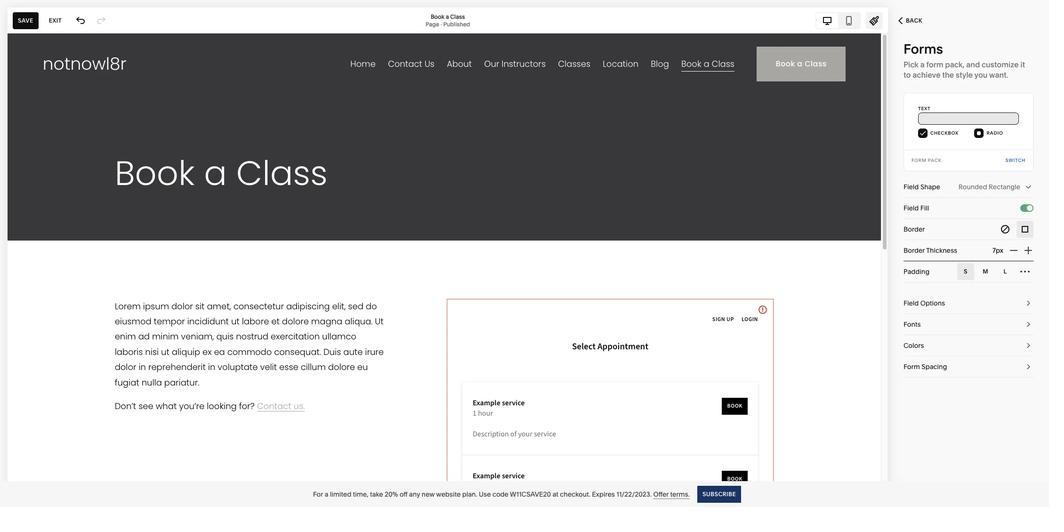 Task type: locate. For each thing, give the bounding box(es) containing it.
option group
[[998, 221, 1034, 238], [958, 263, 1034, 280]]

forms
[[904, 41, 944, 57]]

0 vertical spatial form
[[912, 158, 927, 163]]

subscribe button
[[698, 486, 742, 503]]

option group up border thickness field
[[998, 221, 1034, 238]]

the
[[943, 70, 955, 80]]

2 vertical spatial field
[[904, 299, 919, 308]]

options
[[921, 299, 946, 308]]

1 field from the top
[[904, 183, 919, 191]]

field inside button
[[904, 299, 919, 308]]

s
[[965, 268, 968, 275]]

a right for
[[325, 490, 329, 499]]

0 vertical spatial a
[[446, 13, 449, 20]]

form down colors
[[904, 363, 921, 371]]

option group containing s
[[958, 263, 1034, 280]]

2 vertical spatial a
[[325, 490, 329, 499]]

form
[[927, 60, 944, 69]]

1 vertical spatial form
[[904, 363, 921, 371]]

border thickness
[[904, 246, 958, 255]]

0 vertical spatial border
[[904, 225, 926, 234]]

and
[[967, 60, 981, 69]]

customize
[[982, 60, 1019, 69]]

field
[[904, 183, 919, 191], [904, 204, 919, 213], [904, 299, 919, 308]]

1 border from the top
[[904, 225, 926, 234]]

new
[[422, 490, 435, 499]]

fonts button
[[904, 314, 1034, 336]]

0 vertical spatial field
[[904, 183, 919, 191]]

1 horizontal spatial a
[[446, 13, 449, 20]]

form left pack
[[912, 158, 927, 163]]

border down field fill
[[904, 225, 926, 234]]

at
[[553, 490, 559, 499]]

tab list
[[817, 13, 860, 28]]

field for field shape
[[904, 183, 919, 191]]

field left fill
[[904, 204, 919, 213]]

form
[[912, 158, 927, 163], [904, 363, 921, 371]]

a right book
[[446, 13, 449, 20]]

0 horizontal spatial a
[[325, 490, 329, 499]]

field fill
[[904, 204, 930, 213]]

a for book a class page · published
[[446, 13, 449, 20]]

1 vertical spatial a
[[921, 60, 925, 69]]

achieve
[[913, 70, 941, 80]]

border
[[904, 225, 926, 234], [904, 246, 926, 255]]

form pack
[[912, 158, 942, 163]]

field left shape
[[904, 183, 919, 191]]

back
[[907, 17, 923, 24]]

exit
[[49, 17, 62, 24]]

website
[[436, 490, 461, 499]]

colors
[[904, 342, 925, 350]]

m
[[983, 268, 989, 275]]

option group down border thickness field
[[958, 263, 1034, 280]]

option group for border
[[998, 221, 1034, 238]]

2 border from the top
[[904, 246, 926, 255]]

fonts
[[904, 320, 921, 329]]

1 vertical spatial option group
[[958, 263, 1034, 280]]

pack,
[[946, 60, 965, 69]]

3 field from the top
[[904, 299, 919, 308]]

plan.
[[463, 490, 478, 499]]

terms.
[[671, 490, 690, 499]]

2 field from the top
[[904, 204, 919, 213]]

form inside button
[[904, 363, 921, 371]]

a up achieve
[[921, 60, 925, 69]]

2 horizontal spatial a
[[921, 60, 925, 69]]

field for field fill
[[904, 204, 919, 213]]

a inside book a class page · published
[[446, 13, 449, 20]]

a
[[446, 13, 449, 20], [921, 60, 925, 69], [325, 490, 329, 499]]

border up padding in the bottom of the page
[[904, 246, 926, 255]]

switch button
[[1006, 150, 1026, 171]]

0 vertical spatial option group
[[998, 221, 1034, 238]]

1 vertical spatial border
[[904, 246, 926, 255]]

for
[[313, 490, 323, 499]]

rectangle
[[989, 183, 1021, 191]]

1 vertical spatial field
[[904, 204, 919, 213]]

None checkbox
[[1028, 205, 1033, 211]]

Border Thickness field
[[973, 240, 1004, 261]]

field up fonts
[[904, 299, 919, 308]]

time,
[[353, 490, 369, 499]]

a for for a limited time, take 20% off any new website plan. use code w11csave20 at checkout. expires 11/22/2023. offer terms.
[[325, 490, 329, 499]]

padding
[[904, 268, 930, 276]]

offer terms. link
[[654, 490, 690, 499]]



Task type: vqa. For each thing, say whether or not it's contained in the screenshot.
The Field inside field options button
yes



Task type: describe. For each thing, give the bounding box(es) containing it.
field for field options
[[904, 299, 919, 308]]

subscribe
[[703, 491, 737, 498]]

form spacing button
[[904, 357, 1034, 378]]

forms pick a form pack, and customize it to achieve the style you want.
[[904, 41, 1026, 80]]

offer
[[654, 490, 669, 499]]

form spacing
[[904, 363, 948, 371]]

switch
[[1006, 158, 1026, 163]]

code
[[493, 490, 509, 499]]

field shape
[[904, 183, 941, 191]]

form for form spacing
[[904, 363, 921, 371]]

book a class page · published
[[426, 13, 470, 28]]

to
[[904, 70, 912, 80]]

back button
[[889, 10, 934, 31]]

you
[[975, 70, 988, 80]]

shape
[[921, 183, 941, 191]]

rounded rectangle
[[959, 183, 1021, 191]]

pick
[[904, 60, 919, 69]]

use
[[479, 490, 491, 499]]

want.
[[990, 70, 1009, 80]]

class
[[451, 13, 465, 20]]

it
[[1021, 60, 1026, 69]]

20%
[[385, 490, 398, 499]]

a inside forms pick a form pack, and customize it to achieve the style you want.
[[921, 60, 925, 69]]

for a limited time, take 20% off any new website plan. use code w11csave20 at checkout. expires 11/22/2023. offer terms.
[[313, 490, 690, 499]]

checkout.
[[560, 490, 591, 499]]

save button
[[13, 12, 39, 29]]

w11csave20
[[510, 490, 551, 499]]

thickness
[[927, 246, 958, 255]]

field options
[[904, 299, 946, 308]]

page
[[426, 20, 440, 28]]

option group for padding
[[958, 263, 1034, 280]]

any
[[409, 490, 420, 499]]

border for border
[[904, 225, 926, 234]]

expires
[[592, 490, 615, 499]]

book
[[431, 13, 445, 20]]

published
[[444, 20, 470, 28]]

l
[[1004, 268, 1008, 275]]

·
[[441, 20, 442, 28]]

11/22/2023.
[[617, 490, 652, 499]]

exit button
[[44, 12, 67, 29]]

pack
[[929, 158, 942, 163]]

take
[[370, 490, 383, 499]]

rounded
[[959, 183, 988, 191]]

form for form pack
[[912, 158, 927, 163]]

style
[[956, 70, 974, 80]]

limited
[[330, 490, 352, 499]]

fill
[[921, 204, 930, 213]]

off
[[400, 490, 408, 499]]

save
[[18, 17, 33, 24]]

border for border thickness
[[904, 246, 926, 255]]

colors button
[[904, 336, 1034, 357]]

field options button
[[904, 293, 1034, 314]]

spacing
[[922, 363, 948, 371]]



